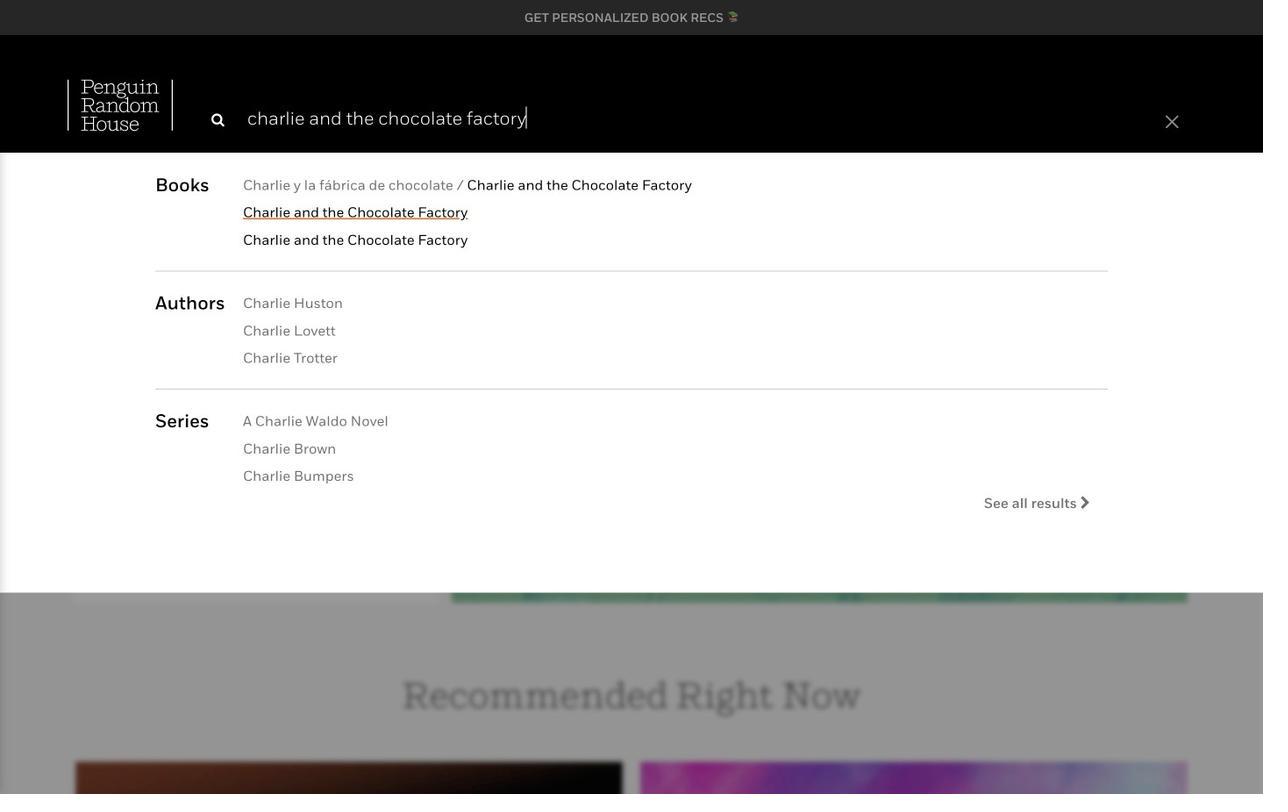 Task type: describe. For each thing, give the bounding box(es) containing it.
search image
[[1173, 116, 1189, 132]]

for twists like in "saltburn", see these dark academia stories. image
[[75, 762, 623, 794]]

penguin randomhouse image
[[68, 79, 173, 132]]

penguin random house image
[[75, 80, 181, 133]]

close search image
[[1167, 112, 1180, 132]]

chevron right image
[[1081, 496, 1091, 510]]



Task type: vqa. For each thing, say whether or not it's contained in the screenshot.
search box at the top of page
yes



Task type: locate. For each thing, give the bounding box(es) containing it.
main navigation element
[[32, 80, 1231, 133]]

new paperback books to read in 2024 image
[[452, 218, 1188, 603]]

None search field
[[173, 101, 1092, 132]]

compliment your self-improvement journey with these books. image
[[641, 762, 1188, 794]]

Search search field
[[246, 104, 981, 132]]

None submit
[[173, 101, 246, 130]]



